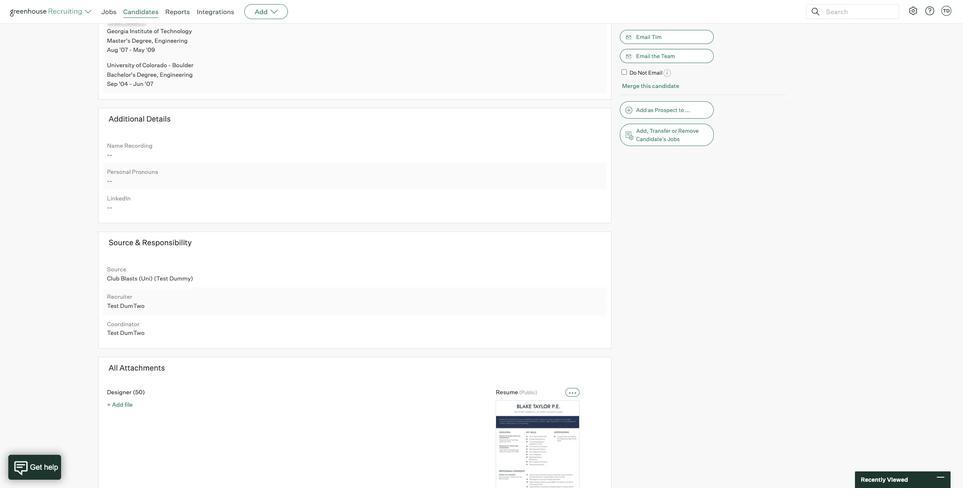 Task type: locate. For each thing, give the bounding box(es) containing it.
+ add file
[[107, 401, 133, 408]]

name recording --
[[107, 142, 153, 158]]

0 vertical spatial dumtwo
[[120, 302, 145, 309]]

0 vertical spatial engineering
[[155, 37, 188, 44]]

1 horizontal spatial '07
[[145, 80, 153, 87]]

merge this candidate
[[622, 82, 679, 89]]

degree down institute at the left top of the page
[[132, 37, 152, 44]]

-
[[129, 46, 132, 53], [168, 62, 171, 69], [129, 80, 132, 87], [107, 151, 110, 158], [110, 151, 112, 158], [107, 178, 110, 185], [110, 178, 112, 185], [107, 204, 110, 211], [110, 204, 112, 211]]

source for club
[[107, 266, 126, 273]]

2 dumtwo from the top
[[120, 330, 145, 337]]

dumtwo down recruiter
[[120, 302, 145, 309]]

linkedin --
[[107, 195, 131, 211]]

personal
[[107, 168, 131, 176]]

jobs up most
[[101, 7, 117, 16]]

0 vertical spatial of
[[154, 28, 159, 35]]

additional
[[109, 114, 145, 123]]

coordinator
[[107, 321, 140, 328]]

or
[[672, 128, 677, 134]]

email
[[636, 33, 650, 40], [636, 53, 650, 59], [648, 69, 663, 76]]

0 vertical spatial jobs
[[101, 7, 117, 16]]

engineering down boulder
[[160, 71, 193, 78]]

'07 down master's
[[119, 46, 128, 53]]

of down may
[[136, 62, 141, 69]]

2 horizontal spatial add
[[636, 107, 647, 113]]

all
[[109, 364, 118, 373]]

+
[[107, 401, 111, 408]]

engineering
[[155, 37, 188, 44], [160, 71, 193, 78]]

Do Not Email checkbox
[[622, 69, 627, 75]]

add inside 'popup button'
[[255, 7, 268, 16]]

email for email tim
[[636, 33, 650, 40]]

add for add as prospect to ...
[[636, 107, 647, 113]]

add,
[[636, 128, 648, 134]]

1 horizontal spatial of
[[154, 28, 159, 35]]

institute
[[130, 28, 152, 35]]

0 vertical spatial add
[[255, 7, 268, 16]]

1 vertical spatial ,
[[157, 71, 158, 78]]

candidate's
[[636, 136, 666, 142]]

reports link
[[165, 7, 190, 16]]

add button
[[244, 4, 288, 19]]

dumtwo inside recruiter test dumtwo
[[120, 302, 145, 309]]

test for recruiter test dumtwo
[[107, 302, 119, 309]]

jobs
[[101, 7, 117, 16], [668, 136, 680, 142]]

designer
[[107, 389, 132, 396]]

recruiter test dumtwo
[[107, 293, 145, 309]]

2 vertical spatial email
[[648, 69, 663, 76]]

0 vertical spatial ,
[[152, 37, 153, 44]]

0 horizontal spatial ,
[[152, 37, 153, 44]]

td button
[[940, 4, 953, 17]]

file
[[125, 401, 133, 408]]

recruiter
[[107, 293, 132, 300]]

additional details
[[109, 114, 171, 123]]

personal pronouns --
[[107, 168, 158, 185]]

, up '09 at top
[[152, 37, 153, 44]]

, down colorado
[[157, 71, 158, 78]]

add for add
[[255, 7, 268, 16]]

dumtwo down coordinator
[[120, 330, 145, 337]]

1 horizontal spatial jobs
[[668, 136, 680, 142]]

of
[[154, 28, 159, 35], [136, 62, 141, 69]]

Search text field
[[824, 6, 891, 18]]

viewed
[[887, 477, 908, 484]]

may
[[133, 46, 145, 53]]

2 test from the top
[[107, 330, 119, 337]]

0 horizontal spatial '07
[[119, 46, 128, 53]]

0 vertical spatial '07
[[119, 46, 128, 53]]

1 horizontal spatial add
[[255, 7, 268, 16]]

0 vertical spatial test
[[107, 302, 119, 309]]

of inside university of colorado - boulder bachelor's degree , engineering sep '04 - jun '07
[[136, 62, 141, 69]]

recently viewed
[[861, 477, 908, 484]]

1 test from the top
[[107, 302, 119, 309]]

merge
[[622, 82, 640, 89]]

dumtwo for recruiter
[[120, 302, 145, 309]]

remove
[[678, 128, 699, 134]]

engineering down technology
[[155, 37, 188, 44]]

pronouns
[[132, 168, 158, 176]]

add as prospect to ...
[[636, 107, 690, 113]]

source left &
[[109, 238, 133, 247]]

degree inside most recent georgia institute of technology master's degree , engineering aug '07 - may '09
[[132, 37, 152, 44]]

1 vertical spatial degree
[[137, 71, 157, 78]]

'07 inside university of colorado - boulder bachelor's degree , engineering sep '04 - jun '07
[[145, 80, 153, 87]]

1 vertical spatial jobs
[[668, 136, 680, 142]]

email tim button
[[620, 30, 714, 44]]

master's
[[107, 37, 130, 44]]

recent
[[125, 19, 144, 25]]

jobs down the "or"
[[668, 136, 680, 142]]

0 vertical spatial source
[[109, 238, 133, 247]]

of inside most recent georgia institute of technology master's degree , engineering aug '07 - may '09
[[154, 28, 159, 35]]

source inside 'source club blasts (uni) (test dummy)'
[[107, 266, 126, 273]]

configure image
[[908, 6, 918, 16]]

candidates link
[[123, 7, 159, 16]]

email left the
[[636, 53, 650, 59]]

1 vertical spatial email
[[636, 53, 650, 59]]

coordinator test dumtwo
[[107, 321, 145, 337]]

source club blasts (uni) (test dummy)
[[107, 266, 194, 282]]

1 vertical spatial source
[[107, 266, 126, 273]]

0 horizontal spatial add
[[112, 401, 123, 408]]

1 vertical spatial '07
[[145, 80, 153, 87]]

test down coordinator
[[107, 330, 119, 337]]

test inside recruiter test dumtwo
[[107, 302, 119, 309]]

linkedin
[[107, 195, 131, 202]]

dumtwo for coordinator
[[120, 330, 145, 337]]

'07
[[119, 46, 128, 53], [145, 80, 153, 87]]

education
[[107, 6, 135, 13]]

1 dumtwo from the top
[[120, 302, 145, 309]]

&
[[135, 238, 140, 247]]

1 vertical spatial dumtwo
[[120, 330, 145, 337]]

to
[[679, 107, 684, 113]]

all attachments
[[109, 364, 165, 373]]

source for &
[[109, 238, 133, 247]]

as
[[648, 107, 654, 113]]

0 vertical spatial degree
[[132, 37, 152, 44]]

,
[[152, 37, 153, 44], [157, 71, 158, 78]]

dumtwo inside coordinator test dumtwo
[[120, 330, 145, 337]]

degree
[[132, 37, 152, 44], [137, 71, 157, 78]]

1 vertical spatial of
[[136, 62, 141, 69]]

1 horizontal spatial ,
[[157, 71, 158, 78]]

email right not at right
[[648, 69, 663, 76]]

0 vertical spatial email
[[636, 33, 650, 40]]

engineering inside university of colorado - boulder bachelor's degree , engineering sep '04 - jun '07
[[160, 71, 193, 78]]

source
[[109, 238, 133, 247], [107, 266, 126, 273]]

university
[[107, 62, 135, 69]]

test
[[107, 302, 119, 309], [107, 330, 119, 337]]

add inside button
[[636, 107, 647, 113]]

degree down colorado
[[137, 71, 157, 78]]

0 horizontal spatial of
[[136, 62, 141, 69]]

boulder
[[172, 62, 194, 69]]

test inside coordinator test dumtwo
[[107, 330, 119, 337]]

university of colorado - boulder bachelor's degree , engineering sep '04 - jun '07
[[107, 62, 194, 87]]

of right institute at the left top of the page
[[154, 28, 159, 35]]

'07 right jun
[[145, 80, 153, 87]]

1 vertical spatial test
[[107, 330, 119, 337]]

td
[[943, 8, 950, 14]]

tools
[[620, 17, 636, 24]]

add
[[255, 7, 268, 16], [636, 107, 647, 113], [112, 401, 123, 408]]

email left tim
[[636, 33, 650, 40]]

source up 'club'
[[107, 266, 126, 273]]

most
[[110, 19, 124, 25]]

dumtwo
[[120, 302, 145, 309], [120, 330, 145, 337]]

test for coordinator test dumtwo
[[107, 330, 119, 337]]

test down recruiter
[[107, 302, 119, 309]]

team
[[661, 53, 675, 59]]

2 vertical spatial add
[[112, 401, 123, 408]]

...
[[685, 107, 690, 113]]

1 vertical spatial engineering
[[160, 71, 193, 78]]

1 vertical spatial add
[[636, 107, 647, 113]]



Task type: vqa. For each thing, say whether or not it's contained in the screenshot.
time corresponding to fill
no



Task type: describe. For each thing, give the bounding box(es) containing it.
jobs inside add, transfer or remove candidate's jobs
[[668, 136, 680, 142]]

prospect
[[655, 107, 678, 113]]

blasts
[[121, 275, 138, 282]]

resume (public)
[[496, 389, 537, 396]]

aug
[[107, 46, 118, 53]]

do
[[630, 69, 637, 76]]

georgia
[[107, 28, 128, 35]]

, inside university of colorado - boulder bachelor's degree , engineering sep '04 - jun '07
[[157, 71, 158, 78]]

club
[[107, 275, 120, 282]]

candidate
[[652, 82, 679, 89]]

- inside most recent georgia institute of technology master's degree , engineering aug '07 - may '09
[[129, 46, 132, 53]]

merge this candidate link
[[622, 82, 679, 89]]

sep
[[107, 80, 118, 87]]

greenhouse recruiting image
[[10, 7, 85, 17]]

the
[[652, 53, 660, 59]]

responsibility
[[142, 238, 192, 247]]

(uni)
[[139, 275, 153, 282]]

name
[[107, 142, 123, 149]]

designer (50)
[[107, 389, 145, 396]]

integrations
[[197, 7, 234, 16]]

jun
[[133, 80, 144, 87]]

recording
[[124, 142, 153, 149]]

(50)
[[133, 389, 145, 396]]

email the team button
[[620, 49, 714, 63]]

'09
[[146, 46, 155, 53]]

details
[[146, 114, 171, 123]]

add, transfer or remove candidate's jobs button
[[620, 124, 714, 146]]

engineering inside most recent georgia institute of technology master's degree , engineering aug '07 - may '09
[[155, 37, 188, 44]]

most recent georgia institute of technology master's degree , engineering aug '07 - may '09
[[107, 19, 192, 53]]

0 horizontal spatial jobs
[[101, 7, 117, 16]]

tim
[[652, 33, 662, 40]]

+ add file link
[[107, 401, 133, 408]]

recently
[[861, 477, 886, 484]]

reports
[[165, 7, 190, 16]]

email for email the team
[[636, 53, 650, 59]]

dummy)
[[169, 275, 193, 282]]

technology
[[160, 28, 192, 35]]

'07 inside most recent georgia institute of technology master's degree , engineering aug '07 - may '09
[[119, 46, 128, 53]]

(test
[[154, 275, 168, 282]]

resume
[[496, 389, 518, 396]]

jobs link
[[101, 7, 117, 16]]

add as prospect to ... button
[[620, 101, 714, 119]]

email tim
[[636, 33, 662, 40]]

'04
[[119, 80, 128, 87]]

td button
[[942, 6, 952, 16]]

candidates
[[123, 7, 159, 16]]

degree inside university of colorado - boulder bachelor's degree , engineering sep '04 - jun '07
[[137, 71, 157, 78]]

attachments
[[119, 364, 165, 373]]

(public)
[[519, 390, 537, 396]]

colorado
[[142, 62, 167, 69]]

source & responsibility
[[109, 238, 192, 247]]

email the team
[[636, 53, 675, 59]]

, inside most recent georgia institute of technology master's degree , engineering aug '07 - may '09
[[152, 37, 153, 44]]

bachelor's
[[107, 71, 136, 78]]

do not email
[[630, 69, 663, 76]]

this
[[641, 82, 651, 89]]

integrations link
[[197, 7, 234, 16]]

add, transfer or remove candidate's jobs
[[636, 128, 699, 142]]

not
[[638, 69, 647, 76]]

transfer
[[650, 128, 671, 134]]



